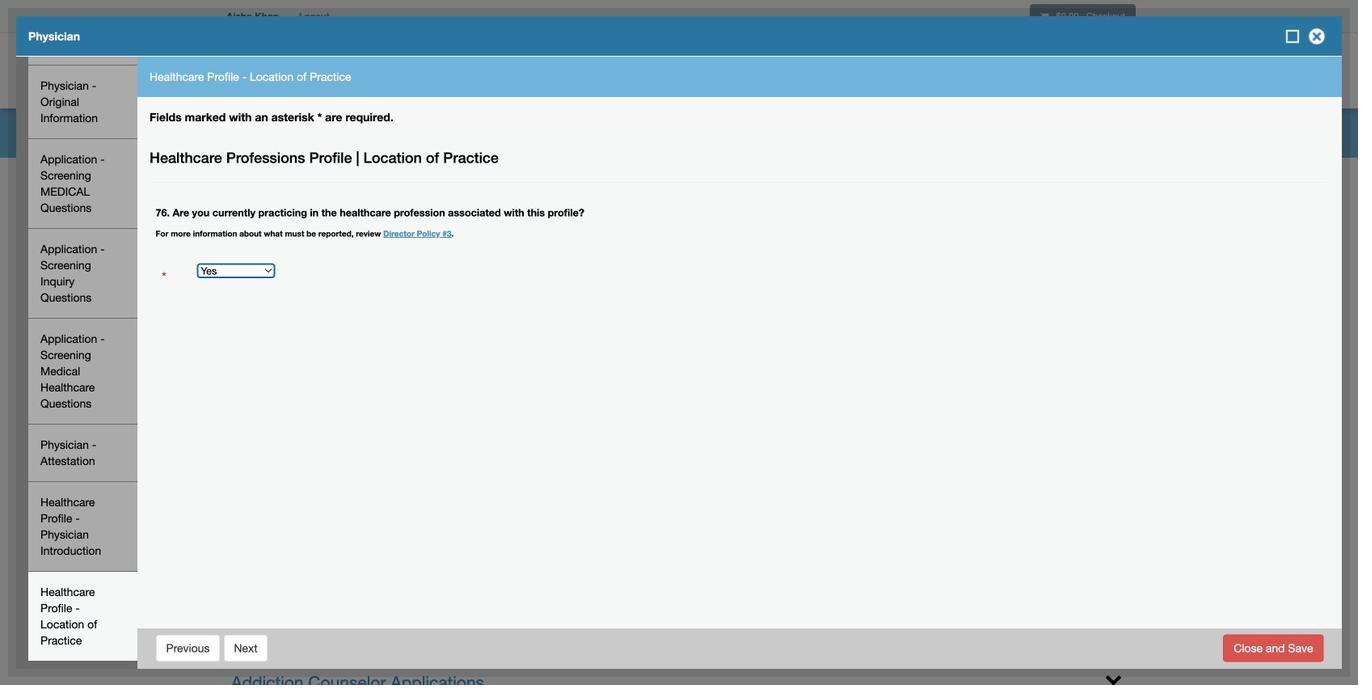 Task type: locate. For each thing, give the bounding box(es) containing it.
close window image
[[1305, 23, 1330, 49]]

maximize/minimize image
[[1285, 28, 1301, 44]]

None button
[[156, 634, 220, 662], [223, 634, 268, 662], [1224, 634, 1324, 662], [156, 634, 220, 662], [223, 634, 268, 662], [1224, 634, 1324, 662]]



Task type: vqa. For each thing, say whether or not it's contained in the screenshot.
button
yes



